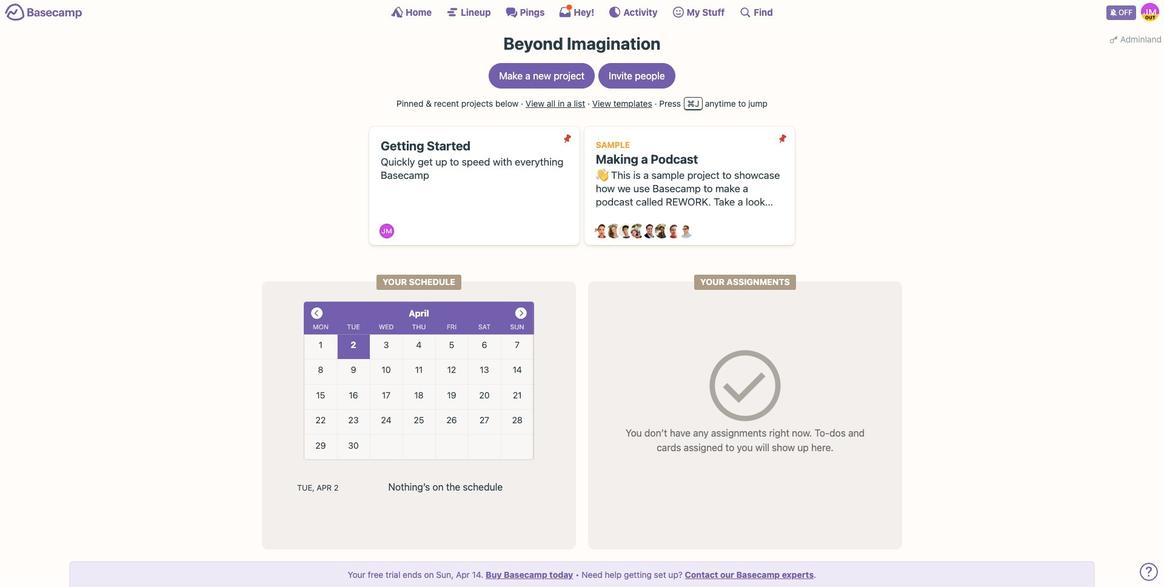 Task type: vqa. For each thing, say whether or not it's contained in the screenshot.
Jared Davis 'image'
yes



Task type: describe. For each thing, give the bounding box(es) containing it.
jennifer young image
[[631, 224, 645, 239]]

josh fiske image
[[643, 224, 657, 239]]

jer mill image
[[1141, 3, 1160, 21]]

jared davis image
[[619, 224, 633, 239]]

cheryl walters image
[[607, 224, 621, 239]]

victor cooper image
[[679, 224, 693, 239]]

keyboard shortcut: ⌘ + / image
[[740, 6, 752, 18]]



Task type: locate. For each thing, give the bounding box(es) containing it.
annie bryan image
[[595, 224, 610, 239]]

steve marsh image
[[667, 224, 681, 239]]

switch accounts image
[[5, 3, 82, 22]]

nicole katz image
[[655, 224, 669, 239]]

jer mill image
[[380, 224, 394, 239]]

main element
[[0, 0, 1164, 24]]



